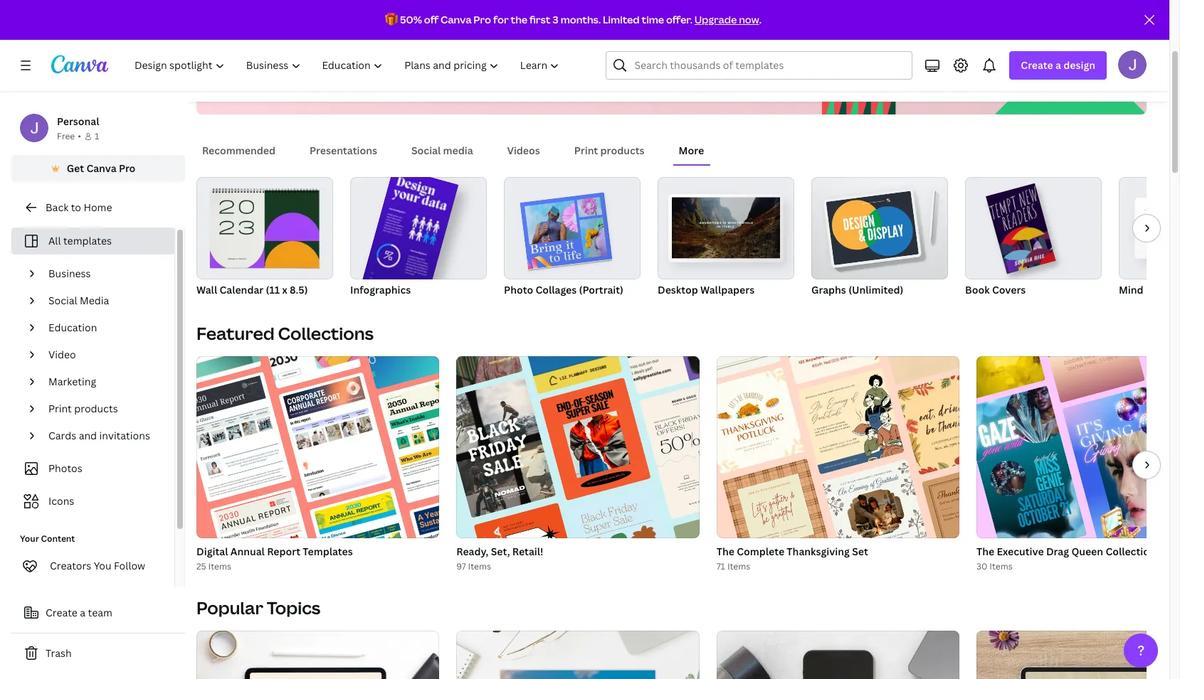 Task type: describe. For each thing, give the bounding box(es) containing it.
the executive drag queen collection link
[[977, 544, 1180, 560]]

create a team button
[[11, 599, 185, 628]]

1 horizontal spatial pro
[[474, 13, 491, 26]]

education
[[48, 321, 97, 335]]

book
[[965, 283, 990, 297]]

executive
[[997, 545, 1044, 559]]

graphs (unlimited) link
[[811, 177, 948, 300]]

templates
[[303, 545, 353, 559]]

decorating!
[[257, 38, 313, 52]]

30
[[977, 561, 987, 573]]

media
[[80, 294, 109, 307]]

set
[[852, 545, 868, 559]]

to
[[71, 201, 81, 214]]

you
[[94, 559, 111, 573]]

ready, set, retail! link
[[456, 544, 699, 560]]

content
[[41, 533, 75, 545]]

team
[[88, 606, 112, 620]]

print for print products button
[[574, 144, 598, 157]]

photos link
[[20, 456, 166, 483]]

trash link
[[11, 640, 185, 668]]

8.5)
[[290, 283, 308, 297]]

print products link
[[43, 396, 166, 423]]

graphs
[[811, 283, 846, 297]]

cards and invitations link
[[43, 423, 166, 450]]

•
[[78, 130, 81, 142]]

🎁 50% off canva pro for the first 3 months. limited time offer. upgrade now .
[[385, 13, 762, 26]]

home
[[84, 201, 112, 214]]

off
[[424, 13, 439, 26]]

covers
[[992, 283, 1026, 297]]

set,
[[491, 545, 510, 559]]

now
[[739, 13, 759, 26]]

create for create a design
[[1021, 58, 1053, 72]]

graphs (unlimited)
[[811, 283, 903, 297]]

desktop wallpapers link
[[658, 177, 794, 300]]

print products for print products button
[[574, 144, 645, 157]]

create for create a team
[[46, 606, 77, 620]]

25
[[196, 561, 206, 573]]

free
[[57, 130, 75, 142]]

your content
[[20, 533, 75, 545]]

maps
[[1146, 283, 1172, 297]]

photo collage (portrait) image inside photo collages (portrait) link
[[520, 192, 612, 270]]

products for print products button
[[600, 144, 645, 157]]

personal
[[57, 115, 99, 128]]

1 horizontal spatial canva
[[441, 13, 472, 26]]

97
[[456, 561, 466, 573]]

popular
[[196, 596, 263, 620]]

time
[[642, 13, 664, 26]]

start decorating! link
[[219, 31, 324, 60]]

collections
[[278, 322, 374, 345]]

upgrade now button
[[694, 13, 759, 26]]

wallpapers
[[700, 283, 755, 297]]

graph (unlimited) image inside the graphs (unlimited) link
[[826, 191, 919, 265]]

digital annual report templates link
[[196, 544, 439, 560]]

get canva pro button
[[11, 155, 185, 182]]

video
[[48, 348, 76, 362]]

back to home
[[46, 201, 112, 214]]

featured
[[196, 322, 274, 345]]

social media link
[[43, 288, 166, 315]]

desktop
[[658, 283, 698, 297]]

business
[[48, 267, 91, 280]]

mind maps
[[1119, 283, 1172, 297]]

a for design
[[1056, 58, 1061, 72]]

back
[[46, 201, 68, 214]]

templates
[[63, 234, 112, 248]]

wall
[[196, 283, 217, 297]]

the executive drag queen collection 30 items
[[977, 545, 1156, 573]]

photo collages (portrait)
[[504, 283, 623, 297]]

all
[[48, 234, 61, 248]]

mind
[[1119, 283, 1144, 297]]

1
[[95, 130, 99, 142]]

more
[[679, 144, 704, 157]]

business link
[[43, 261, 166, 288]]

creators you follow link
[[11, 552, 174, 581]]

digital annual report templates 25 items
[[196, 545, 353, 573]]

.
[[759, 13, 762, 26]]

mind map image up maps
[[1137, 201, 1180, 256]]

20% off christmas print! image
[[805, 0, 1147, 115]]

upgrade
[[694, 13, 737, 26]]

videos button
[[502, 137, 546, 164]]

book covers
[[965, 283, 1026, 297]]

items inside the executive drag queen collection 30 items
[[990, 561, 1013, 573]]

small business image
[[196, 631, 439, 680]]



Task type: locate. For each thing, give the bounding box(es) containing it.
social for social media
[[411, 144, 441, 157]]

3
[[553, 13, 559, 26]]

🎁
[[385, 13, 398, 26]]

mind map image
[[1119, 177, 1180, 280], [1137, 201, 1180, 256]]

the up 30 at the bottom right
[[977, 545, 994, 559]]

print right videos at the left of page
[[574, 144, 598, 157]]

0 horizontal spatial pro
[[119, 162, 135, 175]]

1 vertical spatial create
[[46, 606, 77, 620]]

desktop wallpapers
[[658, 283, 755, 297]]

(portrait)
[[579, 283, 623, 297]]

3 items from the left
[[727, 561, 750, 573]]

1 vertical spatial canva
[[86, 162, 116, 175]]

print inside button
[[574, 144, 598, 157]]

products for print products link
[[74, 402, 118, 416]]

education link
[[43, 315, 166, 342]]

the complete thanksgiving set 71 items
[[716, 545, 868, 573]]

print products inside print products link
[[48, 402, 118, 416]]

the for the complete thanksgiving set
[[716, 545, 734, 559]]

presentations button
[[304, 137, 383, 164]]

pro left for
[[474, 13, 491, 26]]

print products button
[[569, 137, 650, 164]]

0 horizontal spatial canva
[[86, 162, 116, 175]]

1 horizontal spatial social
[[411, 144, 441, 157]]

social media
[[411, 144, 473, 157]]

items down ready,
[[468, 561, 491, 573]]

Search search field
[[634, 52, 903, 79]]

print products inside print products button
[[574, 144, 645, 157]]

drag
[[1046, 545, 1069, 559]]

print up cards
[[48, 402, 72, 416]]

free •
[[57, 130, 81, 142]]

social media button
[[406, 137, 479, 164]]

cards and invitations
[[48, 429, 150, 443]]

wall calendar (11 x 8.5) image
[[196, 177, 333, 280], [210, 191, 319, 268]]

1 vertical spatial social
[[48, 294, 77, 307]]

2 items from the left
[[468, 561, 491, 573]]

None search field
[[606, 51, 913, 80]]

a inside the create a design dropdown button
[[1056, 58, 1061, 72]]

complete
[[737, 545, 784, 559]]

1 the from the left
[[716, 545, 734, 559]]

the inside the executive drag queen collection 30 items
[[977, 545, 994, 559]]

x
[[282, 283, 287, 297]]

create a team
[[46, 606, 112, 620]]

desktop wallpaper image
[[658, 177, 794, 280], [672, 198, 780, 259]]

photo collages (portrait) link
[[504, 177, 641, 300]]

1 horizontal spatial products
[[600, 144, 645, 157]]

1 vertical spatial pro
[[119, 162, 135, 175]]

book covers link
[[965, 177, 1102, 300]]

calendar
[[220, 283, 264, 297]]

0 vertical spatial print products
[[574, 144, 645, 157]]

recommended
[[202, 144, 276, 157]]

1 vertical spatial print
[[48, 402, 72, 416]]

social down business
[[48, 294, 77, 307]]

a for team
[[80, 606, 85, 620]]

items right 30 at the bottom right
[[990, 561, 1013, 573]]

the for the executive drag queen collection
[[977, 545, 994, 559]]

first
[[530, 13, 551, 26]]

digital
[[196, 545, 228, 559]]

print
[[574, 144, 598, 157], [48, 402, 72, 416]]

0 vertical spatial a
[[1056, 58, 1061, 72]]

annual
[[230, 545, 265, 559]]

photos
[[48, 462, 82, 475]]

limited
[[603, 13, 640, 26]]

the up 71
[[716, 545, 734, 559]]

0 vertical spatial products
[[600, 144, 645, 157]]

1 horizontal spatial a
[[1056, 58, 1061, 72]]

queen
[[1071, 545, 1103, 559]]

follow
[[114, 559, 145, 573]]

the inside the complete thanksgiving set 71 items
[[716, 545, 734, 559]]

1 vertical spatial a
[[80, 606, 85, 620]]

jacob simon image
[[1118, 51, 1147, 79]]

print for print products link
[[48, 402, 72, 416]]

71
[[716, 561, 725, 573]]

create left team
[[46, 606, 77, 620]]

0 vertical spatial social
[[411, 144, 441, 157]]

back to home link
[[11, 194, 185, 222]]

social media
[[48, 294, 109, 307]]

pro inside get canva pro button
[[119, 162, 135, 175]]

0 vertical spatial pro
[[474, 13, 491, 26]]

book cover image
[[965, 177, 1102, 280], [986, 183, 1056, 274]]

a left team
[[80, 606, 85, 620]]

print products for print products link
[[48, 402, 118, 416]]

(11
[[266, 283, 280, 297]]

top level navigation element
[[125, 51, 572, 80]]

create inside dropdown button
[[1021, 58, 1053, 72]]

items inside the ready, set, retail! 97 items
[[468, 561, 491, 573]]

the complete thanksgiving set link
[[716, 544, 959, 560]]

create left design
[[1021, 58, 1053, 72]]

1 horizontal spatial the
[[977, 545, 994, 559]]

a
[[1056, 58, 1061, 72], [80, 606, 85, 620]]

create a design
[[1021, 58, 1095, 72]]

2 the from the left
[[977, 545, 994, 559]]

start decorating!
[[231, 38, 313, 52]]

0 horizontal spatial print products
[[48, 402, 118, 416]]

0 horizontal spatial create
[[46, 606, 77, 620]]

creators you follow
[[50, 559, 145, 573]]

canva inside button
[[86, 162, 116, 175]]

1 vertical spatial print products
[[48, 402, 118, 416]]

videos
[[507, 144, 540, 157]]

1 items from the left
[[208, 561, 231, 573]]

the
[[716, 545, 734, 559], [977, 545, 994, 559]]

social for social media
[[48, 294, 77, 307]]

0 horizontal spatial social
[[48, 294, 77, 307]]

wall calendar (11 x 8.5) link
[[196, 177, 333, 300]]

infographics link
[[348, 167, 487, 349]]

get canva pro
[[67, 162, 135, 175]]

0 horizontal spatial the
[[716, 545, 734, 559]]

photo collage (portrait) image
[[504, 177, 641, 280], [520, 192, 612, 270]]

pro up back to home link
[[119, 162, 135, 175]]

create inside button
[[46, 606, 77, 620]]

wall calendar (11 x 8.5)
[[196, 283, 308, 297]]

social left media
[[411, 144, 441, 157]]

trash
[[46, 647, 72, 661]]

all templates
[[48, 234, 112, 248]]

graph (unlimited) image
[[811, 177, 948, 280], [826, 191, 919, 265]]

items right 71
[[727, 561, 750, 573]]

your
[[20, 533, 39, 545]]

infographic image
[[348, 167, 459, 349], [350, 177, 487, 280]]

icons link
[[20, 488, 166, 515]]

1 horizontal spatial print products
[[574, 144, 645, 157]]

media
[[443, 144, 473, 157]]

retail!
[[512, 545, 543, 559]]

1 vertical spatial products
[[74, 402, 118, 416]]

items inside the complete thanksgiving set 71 items
[[727, 561, 750, 573]]

design
[[1064, 58, 1095, 72]]

months.
[[561, 13, 601, 26]]

0 horizontal spatial print
[[48, 402, 72, 416]]

0 horizontal spatial products
[[74, 402, 118, 416]]

0 vertical spatial print
[[574, 144, 598, 157]]

1 horizontal spatial create
[[1021, 58, 1053, 72]]

collection
[[1106, 545, 1156, 559]]

recommended button
[[196, 137, 281, 164]]

0 vertical spatial create
[[1021, 58, 1053, 72]]

vintage image
[[977, 631, 1180, 680]]

thanksgiving
[[787, 545, 850, 559]]

report
[[267, 545, 300, 559]]

1 horizontal spatial print
[[574, 144, 598, 157]]

marketing link
[[43, 369, 166, 396]]

items inside digital annual report templates 25 items
[[208, 561, 231, 573]]

4 items from the left
[[990, 561, 1013, 573]]

offer.
[[666, 13, 692, 26]]

photo
[[504, 283, 533, 297]]

the
[[511, 13, 528, 26]]

ready,
[[456, 545, 489, 559]]

products up cards and invitations
[[74, 402, 118, 416]]

space image
[[716, 631, 959, 680]]

50%
[[400, 13, 422, 26]]

items down "digital"
[[208, 561, 231, 573]]

aesthetic image
[[456, 631, 699, 680]]

products inside button
[[600, 144, 645, 157]]

0 vertical spatial canva
[[441, 13, 472, 26]]

canva right off
[[441, 13, 472, 26]]

social inside button
[[411, 144, 441, 157]]

products left more
[[600, 144, 645, 157]]

creators
[[50, 559, 91, 573]]

popular topics
[[196, 596, 321, 620]]

a left design
[[1056, 58, 1061, 72]]

a inside create a team button
[[80, 606, 85, 620]]

for
[[493, 13, 509, 26]]

mind map image up mind maps
[[1119, 177, 1180, 280]]

cards
[[48, 429, 76, 443]]

canva right get
[[86, 162, 116, 175]]

collages
[[536, 283, 577, 297]]

0 horizontal spatial a
[[80, 606, 85, 620]]

featured collections
[[196, 322, 374, 345]]



Task type: vqa. For each thing, say whether or not it's contained in the screenshot.
Text button
no



